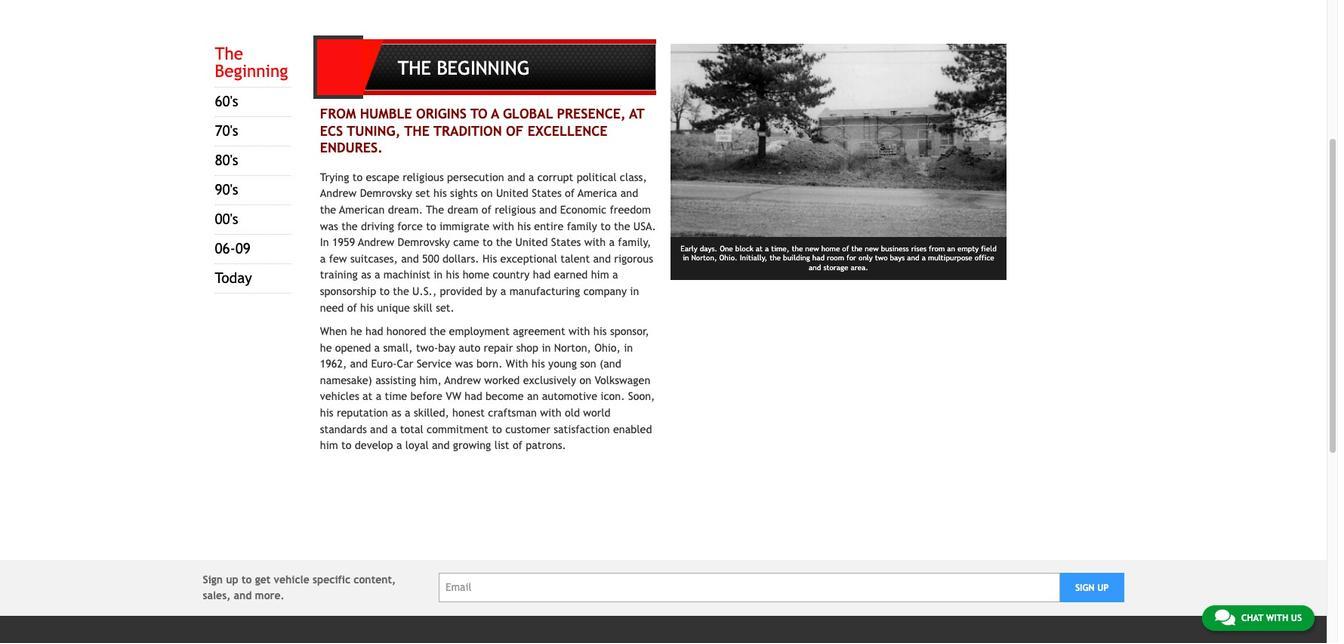 Task type: locate. For each thing, give the bounding box(es) containing it.
of up economic in the left top of the page
[[565, 187, 575, 200]]

0 horizontal spatial religious
[[403, 171, 444, 183]]

states
[[532, 187, 562, 200], [551, 236, 581, 249]]

1 horizontal spatial norton,
[[692, 254, 717, 262]]

home down his
[[463, 268, 490, 281]]

presence,
[[557, 106, 626, 122]]

0 vertical spatial him
[[591, 268, 609, 281]]

2 vertical spatial andrew
[[445, 374, 481, 387]]

andrew down driving
[[358, 236, 395, 249]]

new up building
[[806, 244, 819, 253]]

early
[[681, 244, 698, 253]]

commitment
[[427, 423, 489, 436]]

1 vertical spatial an
[[527, 390, 539, 403]]

religious
[[403, 171, 444, 183], [495, 203, 536, 216]]

his
[[434, 187, 447, 200], [518, 219, 531, 232], [446, 268, 460, 281], [360, 301, 374, 314], [594, 325, 607, 338], [532, 358, 545, 370], [320, 406, 334, 419]]

freedom
[[610, 203, 651, 216]]

he up 1962,
[[320, 341, 332, 354]]

0 horizontal spatial beginning
[[215, 61, 288, 81]]

to right trying
[[353, 171, 363, 183]]

0 horizontal spatial up
[[226, 574, 239, 586]]

empty
[[958, 244, 979, 253]]

of down global
[[506, 123, 524, 139]]

a up "total"
[[405, 406, 411, 419]]

new
[[806, 244, 819, 253], [865, 244, 879, 253]]

the up 60's link
[[215, 44, 243, 64]]

0 horizontal spatial he
[[320, 341, 332, 354]]

building
[[783, 254, 810, 262]]

ohio,
[[595, 341, 621, 354]]

home inside trying to escape religious persecution and a corrupt political class, andrew demrovsky set his sights on united states of america and the       american dream. the dream of religious and economic freedom was the driving       force to immigrate with his entire family to the usa. in 1959 andrew       demrovsky came to the united states with a family, a few suitcases, and       500 dollars. his exceptional talent and rigorous training as a machinist       in his home country had earned him a sponsorship to the u.s., provided by       a manufacturing company in need of his unique skill set.
[[463, 268, 490, 281]]

beginning up origins
[[437, 58, 530, 80]]

home
[[822, 244, 840, 253], [463, 268, 490, 281]]

1 vertical spatial on
[[580, 374, 592, 387]]

sponsorship
[[320, 285, 376, 298]]

2 new from the left
[[865, 244, 879, 253]]

the up "bay"
[[430, 325, 446, 338]]

total
[[400, 423, 424, 436]]

ohio.
[[720, 254, 738, 262]]

rises
[[911, 244, 927, 253]]

0 vertical spatial home
[[822, 244, 840, 253]]

two-
[[416, 341, 438, 354]]

0 vertical spatial as
[[361, 268, 371, 281]]

80's link
[[215, 152, 238, 169]]

of inside from humble origins to a global presence, at ecs tuning, the tradition of excellence endures.
[[506, 123, 524, 139]]

sign inside button
[[1076, 583, 1095, 594]]

had inside early days. one block at a time, the new home of the new business rises from an        empty field in norton, ohio. initially, the building had room for only two bays and a        multipurpose office and storage area.
[[813, 254, 825, 262]]

few
[[329, 252, 347, 265]]

a down 'rises'
[[922, 254, 926, 262]]

the
[[405, 123, 430, 139], [320, 203, 336, 216], [342, 219, 358, 232], [614, 219, 630, 232], [496, 236, 512, 249], [792, 244, 803, 253], [852, 244, 863, 253], [770, 254, 781, 262], [393, 285, 409, 298], [430, 325, 446, 338]]

1 horizontal spatial new
[[865, 244, 879, 253]]

06-
[[215, 240, 235, 257]]

time
[[385, 390, 407, 403]]

the beginning
[[215, 44, 288, 81], [398, 58, 530, 80]]

content,
[[354, 574, 396, 586]]

and up entire
[[539, 203, 557, 216]]

had left room
[[813, 254, 825, 262]]

states down corrupt
[[532, 187, 562, 200]]

an up the 'multipurpose'
[[947, 244, 956, 253]]

norton, up young
[[554, 341, 591, 354]]

1 horizontal spatial as
[[391, 406, 402, 419]]

in
[[320, 236, 329, 249]]

00's link
[[215, 211, 238, 228]]

norton, inside when he had honored the employment agreement with his sponsor, he opened a small, two-bay auto       repair shop in norton, ohio, in 1962, and euro-car service was born. with his young son       (and namesake) assisting him, andrew worked exclusively on volkswagen vehicles at a time before       vw had become an automotive icon. soon, his reputation as a skilled, honest craftsman with old       world standards and a total commitment to customer satisfaction enabled him to develop a loyal       and growing list of patrons.
[[554, 341, 591, 354]]

norton, for ohio,
[[554, 341, 591, 354]]

1 horizontal spatial up
[[1098, 583, 1109, 594]]

andrew up vw
[[445, 374, 481, 387]]

as down suitcases,
[[361, 268, 371, 281]]

his down dollars.
[[446, 268, 460, 281]]

united up exceptional
[[516, 236, 548, 249]]

from
[[320, 106, 356, 122]]

sights
[[450, 187, 478, 200]]

1 horizontal spatial home
[[822, 244, 840, 253]]

he
[[350, 325, 362, 338], [320, 341, 332, 354]]

and
[[508, 171, 525, 183], [621, 187, 638, 200], [539, 203, 557, 216], [401, 252, 419, 265], [593, 252, 611, 265], [907, 254, 920, 262], [809, 263, 821, 272], [350, 358, 368, 370], [370, 423, 388, 436], [432, 439, 450, 452], [234, 590, 252, 602]]

growing
[[453, 439, 491, 452]]

block
[[736, 244, 754, 253]]

his down vehicles at the bottom left of page
[[320, 406, 334, 419]]

his up 'ohio,' at the bottom of page
[[594, 325, 607, 338]]

the down set
[[426, 203, 444, 216]]

beginning
[[437, 58, 530, 80], [215, 61, 288, 81]]

training
[[320, 268, 358, 281]]

0 horizontal spatial sign
[[203, 574, 223, 586]]

become
[[486, 390, 524, 403]]

as inside when he had honored the employment agreement with his sponsor, he opened a small, two-bay auto       repair shop in norton, ohio, in 1962, and euro-car service was born. with his young son       (and namesake) assisting him, andrew worked exclusively on volkswagen vehicles at a time before       vw had become an automotive icon. soon, his reputation as a skilled, honest craftsman with old       world standards and a total commitment to customer satisfaction enabled him to develop a loyal       and growing list of patrons.
[[391, 406, 402, 419]]

machinist
[[384, 268, 431, 281]]

2 horizontal spatial at
[[756, 244, 763, 253]]

0 horizontal spatial andrew
[[320, 187, 357, 200]]

corrupt
[[538, 171, 574, 183]]

an inside early days. one block at a time, the new home of the new business rises from an        empty field in norton, ohio. initially, the building had room for only two bays and a        multipurpose office and storage area.
[[947, 244, 956, 253]]

of right list
[[513, 439, 523, 452]]

escape
[[366, 171, 399, 183]]

only
[[859, 254, 873, 262]]

1 horizontal spatial religious
[[495, 203, 536, 216]]

a up euro-
[[374, 341, 380, 354]]

as inside trying to escape religious persecution and a corrupt political class, andrew demrovsky set his sights on united states of america and the       american dream. the dream of religious and economic freedom was the driving       force to immigrate with his entire family to the usa. in 1959 andrew       demrovsky came to the united states with a family, a few suitcases, and       500 dollars. his exceptional talent and rigorous training as a machinist       in his home country had earned him a sponsorship to the u.s., provided by       a manufacturing company in need of his unique skill set.
[[361, 268, 371, 281]]

him down standards
[[320, 439, 338, 452]]

1 horizontal spatial on
[[580, 374, 592, 387]]

the beginning link
[[215, 44, 288, 81]]

had up opened
[[366, 325, 383, 338]]

a up "tradition"
[[491, 106, 499, 122]]

a inside from humble origins to a global presence, at ecs tuning, the tradition of excellence endures.
[[491, 106, 499, 122]]

home inside early days. one block at a time, the new home of the new business rises from an        empty field in norton, ohio. initially, the building had room for only two bays and a        multipurpose office and storage area.
[[822, 244, 840, 253]]

demrovsky down escape
[[360, 187, 412, 200]]

the
[[215, 44, 243, 64], [398, 58, 431, 80], [426, 203, 444, 216]]

1 vertical spatial home
[[463, 268, 490, 281]]

0 vertical spatial on
[[481, 187, 493, 200]]

and up develop
[[370, 423, 388, 436]]

namesake)
[[320, 374, 372, 387]]

1 horizontal spatial at
[[630, 106, 645, 122]]

to
[[471, 106, 488, 122], [353, 171, 363, 183], [426, 219, 436, 232], [601, 219, 611, 232], [483, 236, 493, 249], [380, 285, 390, 298], [492, 423, 502, 436], [341, 439, 352, 452], [242, 574, 252, 586]]

at up reputation
[[363, 390, 373, 403]]

norton, down days.
[[692, 254, 717, 262]]

states up talent
[[551, 236, 581, 249]]

0 horizontal spatial an
[[527, 390, 539, 403]]

was up in
[[320, 219, 338, 232]]

0 vertical spatial he
[[350, 325, 362, 338]]

1 vertical spatial religious
[[495, 203, 536, 216]]

in down early
[[683, 254, 689, 262]]

a up company
[[613, 268, 618, 281]]

a left the "time,"
[[765, 244, 769, 253]]

comments image
[[1215, 609, 1236, 627]]

1 vertical spatial as
[[391, 406, 402, 419]]

0 vertical spatial religious
[[403, 171, 444, 183]]

talent
[[561, 252, 590, 265]]

suitcases,
[[350, 252, 398, 265]]

2 vertical spatial at
[[363, 390, 373, 403]]

at
[[630, 106, 645, 122], [756, 244, 763, 253], [363, 390, 373, 403]]

the down machinist
[[393, 285, 409, 298]]

patrons.
[[526, 439, 566, 452]]

an inside when he had honored the employment agreement with his sponsor, he opened a small, two-bay auto       repair shop in norton, ohio, in 1962, and euro-car service was born. with his young son       (and namesake) assisting him, andrew worked exclusively on volkswagen vehicles at a time before       vw had become an automotive icon. soon, his reputation as a skilled, honest craftsman with old       world standards and a total commitment to customer satisfaction enabled him to develop a loyal       and growing list of patrons.
[[527, 390, 539, 403]]

his down shop
[[532, 358, 545, 370]]

the up his
[[496, 236, 512, 249]]

1 horizontal spatial an
[[947, 244, 956, 253]]

in
[[683, 254, 689, 262], [434, 268, 443, 281], [630, 285, 639, 298], [542, 341, 551, 354], [624, 341, 633, 354]]

an down exclusively on the left bottom of page
[[527, 390, 539, 403]]

norton, inside early days. one block at a time, the new home of the new business rises from an        empty field in norton, ohio. initially, the building had room for only two bays and a        multipurpose office and storage area.
[[692, 254, 717, 262]]

to up "tradition"
[[471, 106, 488, 122]]

the beginning up origins
[[398, 58, 530, 80]]

sign inside "sign up to get vehicle specific content, sales, and more."
[[203, 574, 223, 586]]

0 horizontal spatial norton,
[[554, 341, 591, 354]]

1 vertical spatial at
[[756, 244, 763, 253]]

was
[[320, 219, 338, 232], [455, 358, 473, 370]]

0 vertical spatial an
[[947, 244, 956, 253]]

in right company
[[630, 285, 639, 298]]

he up opened
[[350, 325, 362, 338]]

a left family,
[[609, 236, 615, 249]]

young
[[548, 358, 577, 370]]

his
[[483, 252, 497, 265]]

and down opened
[[350, 358, 368, 370]]

90's link
[[215, 181, 238, 198]]

0 horizontal spatial him
[[320, 439, 338, 452]]

dream
[[448, 203, 478, 216]]

rigorous
[[614, 252, 653, 265]]

andrew down trying
[[320, 187, 357, 200]]

sign for sign up
[[1076, 583, 1095, 594]]

0 horizontal spatial home
[[463, 268, 490, 281]]

set
[[416, 187, 430, 200]]

force
[[398, 219, 423, 232]]

in down 500
[[434, 268, 443, 281]]

1 horizontal spatial him
[[591, 268, 609, 281]]

at right presence,
[[630, 106, 645, 122]]

origins
[[416, 106, 467, 122]]

the beginning up 60's
[[215, 44, 288, 81]]

multipurpose
[[928, 254, 973, 262]]

1 horizontal spatial andrew
[[358, 236, 395, 249]]

to right the force
[[426, 219, 436, 232]]

home up room
[[822, 244, 840, 253]]

up inside button
[[1098, 583, 1109, 594]]

in inside early days. one block at a time, the new home of the new business rises from an        empty field in norton, ohio. initially, the building had room for only two bays and a        multipurpose office and storage area.
[[683, 254, 689, 262]]

1 horizontal spatial was
[[455, 358, 473, 370]]

(and
[[600, 358, 621, 370]]

0 vertical spatial was
[[320, 219, 338, 232]]

in down sponsor,
[[624, 341, 633, 354]]

0 horizontal spatial the beginning
[[215, 44, 288, 81]]

bay
[[438, 341, 456, 354]]

0 horizontal spatial at
[[363, 390, 373, 403]]

1 horizontal spatial sign
[[1076, 583, 1095, 594]]

sales,
[[203, 590, 231, 602]]

norton,
[[692, 254, 717, 262], [554, 341, 591, 354]]

0 vertical spatial norton,
[[692, 254, 717, 262]]

06-09 link
[[215, 240, 251, 257]]

chat with us
[[1242, 613, 1302, 624]]

exceptional
[[501, 252, 557, 265]]

new up only
[[865, 244, 879, 253]]

0 vertical spatial states
[[532, 187, 562, 200]]

0 horizontal spatial was
[[320, 219, 338, 232]]

1 vertical spatial states
[[551, 236, 581, 249]]

0 horizontal spatial new
[[806, 244, 819, 253]]

0 horizontal spatial as
[[361, 268, 371, 281]]

had
[[813, 254, 825, 262], [533, 268, 551, 281], [366, 325, 383, 338], [465, 390, 483, 403]]

was down "auto"
[[455, 358, 473, 370]]

trying
[[320, 171, 349, 183]]

chat with us link
[[1203, 606, 1315, 632]]

at up the initially,
[[756, 244, 763, 253]]

a left loyal
[[397, 439, 402, 452]]

religious up set
[[403, 171, 444, 183]]

employment
[[449, 325, 510, 338]]

2 horizontal spatial andrew
[[445, 374, 481, 387]]

the up "1959"
[[342, 219, 358, 232]]

andrew
[[320, 187, 357, 200], [358, 236, 395, 249], [445, 374, 481, 387]]

united down "persecution"
[[496, 187, 529, 200]]

the inside when he had honored the employment agreement with his sponsor, he opened a small, two-bay auto       repair shop in norton, ohio, in 1962, and euro-car service was born. with his young son       (and namesake) assisting him, andrew worked exclusively on volkswagen vehicles at a time before       vw had become an automotive icon. soon, his reputation as a skilled, honest craftsman with old       world standards and a total commitment to customer satisfaction enabled him to develop a loyal       and growing list of patrons.
[[430, 325, 446, 338]]

the down origins
[[405, 123, 430, 139]]

small,
[[383, 341, 413, 354]]

1959
[[332, 236, 355, 249]]

old
[[565, 406, 580, 419]]

more.
[[255, 590, 285, 602]]

of up for
[[843, 244, 849, 253]]

demrovsky up 500
[[398, 236, 450, 249]]

as down time
[[391, 406, 402, 419]]

on down son
[[580, 374, 592, 387]]

on inside when he had honored the employment agreement with his sponsor, he opened a small, two-bay auto       repair shop in norton, ohio, in 1962, and euro-car service was born. with his young son       (and namesake) assisting him, andrew worked exclusively on volkswagen vehicles at a time before       vw had become an automotive icon. soon, his reputation as a skilled, honest craftsman with old       world standards and a total commitment to customer satisfaction enabled him to develop a loyal       and growing list of patrons.
[[580, 374, 592, 387]]

0 horizontal spatial on
[[481, 187, 493, 200]]

get
[[255, 574, 271, 586]]

sign up
[[1076, 583, 1109, 594]]

Email email field
[[439, 573, 1060, 603]]

unique
[[377, 301, 410, 314]]

1 vertical spatial was
[[455, 358, 473, 370]]

worked
[[484, 374, 520, 387]]

entire
[[534, 219, 564, 232]]

religious up entire
[[495, 203, 536, 216]]

0 vertical spatial at
[[630, 106, 645, 122]]

and right sales,
[[234, 590, 252, 602]]

born.
[[477, 358, 503, 370]]

of down sponsorship on the top of page
[[347, 301, 357, 314]]

1 vertical spatial him
[[320, 439, 338, 452]]

1 vertical spatial norton,
[[554, 341, 591, 354]]

his left entire
[[518, 219, 531, 232]]

the inside the beginning
[[215, 44, 243, 64]]

opened
[[335, 341, 371, 354]]

up inside "sign up to get vehicle specific content, sales, and more."
[[226, 574, 239, 586]]

on down "persecution"
[[481, 187, 493, 200]]

was inside when he had honored the employment agreement with his sponsor, he opened a small, two-bay auto       repair shop in norton, ohio, in 1962, and euro-car service was born. with his young son       (and namesake) assisting him, andrew worked exclusively on volkswagen vehicles at a time before       vw had become an automotive icon. soon, his reputation as a skilled, honest craftsman with old       world standards and a total commitment to customer satisfaction enabled him to develop a loyal       and growing list of patrons.
[[455, 358, 473, 370]]

1 vertical spatial he
[[320, 341, 332, 354]]

skill
[[413, 301, 433, 314]]

with
[[506, 358, 528, 370]]

american
[[339, 203, 385, 216]]

had up manufacturing
[[533, 268, 551, 281]]



Task type: vqa. For each thing, say whether or not it's contained in the screenshot.
rightmost the 'the'
no



Task type: describe. For each thing, give the bounding box(es) containing it.
volkswagen
[[595, 374, 651, 387]]

driving
[[361, 219, 394, 232]]

sign up to get vehicle specific content, sales, and more.
[[203, 574, 396, 602]]

a left time
[[376, 390, 382, 403]]

500
[[422, 252, 439, 265]]

the up for
[[852, 244, 863, 253]]

with up son
[[569, 325, 590, 338]]

to down standards
[[341, 439, 352, 452]]

a down suitcases,
[[375, 268, 380, 281]]

car
[[397, 358, 413, 370]]

and down commitment
[[432, 439, 450, 452]]

of right dream
[[482, 203, 492, 216]]

country
[[493, 268, 530, 281]]

a left corrupt
[[529, 171, 534, 183]]

family,
[[618, 236, 651, 249]]

norton, for ohio.
[[692, 254, 717, 262]]

assisting
[[376, 374, 416, 387]]

trying to escape religious persecution and a corrupt political class, andrew demrovsky set his sights on united states of america and the       american dream. the dream of religious and economic freedom was the driving       force to immigrate with his entire family to the usa. in 1959 andrew       demrovsky came to the united states with a family, a few suitcases, and       500 dollars. his exceptional talent and rigorous training as a machinist       in his home country had earned him a sponsorship to the u.s., provided by       a manufacturing company in need of his unique skill set.
[[320, 171, 656, 314]]

political
[[577, 171, 617, 183]]

the up building
[[792, 244, 803, 253]]

from humble origins to a global presence, at ecs tuning, the tradition of excellence endures.
[[320, 106, 645, 156]]

80's
[[215, 152, 238, 169]]

a right by
[[501, 285, 506, 298]]

auto
[[459, 341, 481, 354]]

a left few
[[320, 252, 326, 265]]

today link
[[215, 270, 252, 286]]

today
[[215, 270, 252, 286]]

the up in
[[320, 203, 336, 216]]

company
[[584, 285, 627, 298]]

sponsor,
[[610, 325, 649, 338]]

when he had honored the employment agreement with his sponsor, he opened a small, two-bay auto       repair shop in norton, ohio, in 1962, and euro-car service was born. with his young son       (and namesake) assisting him, andrew worked exclusively on volkswagen vehicles at a time before       vw had become an automotive icon. soon, his reputation as a skilled, honest craftsman with old       world standards and a total commitment to customer satisfaction enabled him to develop a loyal       and growing list of patrons.
[[320, 325, 655, 452]]

need
[[320, 301, 344, 314]]

1 new from the left
[[806, 244, 819, 253]]

the inside from humble origins to a global presence, at ecs tuning, the tradition of excellence endures.
[[405, 123, 430, 139]]

with down family
[[584, 236, 606, 249]]

at inside from humble origins to a global presence, at ecs tuning, the tradition of excellence endures.
[[630, 106, 645, 122]]

with up his
[[493, 219, 514, 232]]

customer
[[505, 423, 551, 436]]

reputation
[[337, 406, 388, 419]]

by
[[486, 285, 497, 298]]

specific
[[313, 574, 351, 586]]

on inside trying to escape religious persecution and a corrupt political class, andrew demrovsky set his sights on united states of america and the       american dream. the dream of religious and economic freedom was the driving       force to immigrate with his entire family to the usa. in 1959 andrew       demrovsky came to the united states with a family, a few suitcases, and       500 dollars. his exceptional talent and rigorous training as a machinist       in his home country had earned him a sponsorship to the u.s., provided by       a manufacturing company in need of his unique skill set.
[[481, 187, 493, 200]]

list
[[495, 439, 510, 452]]

satisfaction
[[554, 423, 610, 436]]

excellence
[[528, 123, 608, 139]]

tuning,
[[347, 123, 401, 139]]

skilled,
[[414, 406, 449, 419]]

1 horizontal spatial he
[[350, 325, 362, 338]]

to inside "sign up to get vehicle specific content, sales, and more."
[[242, 574, 252, 586]]

1 vertical spatial united
[[516, 236, 548, 249]]

70's
[[215, 123, 238, 139]]

the down 'freedom'
[[614, 219, 630, 232]]

the up origins
[[398, 58, 431, 80]]

his right set
[[434, 187, 447, 200]]

chat
[[1242, 613, 1264, 624]]

when
[[320, 325, 347, 338]]

exclusively
[[523, 374, 577, 387]]

earned
[[554, 268, 588, 281]]

agreement
[[513, 325, 566, 338]]

to up unique
[[380, 285, 390, 298]]

tradition
[[434, 123, 502, 139]]

1 vertical spatial demrovsky
[[398, 236, 450, 249]]

to right family
[[601, 219, 611, 232]]

1 horizontal spatial beginning
[[437, 58, 530, 80]]

provided
[[440, 285, 483, 298]]

vehicle
[[274, 574, 310, 586]]

1 vertical spatial andrew
[[358, 236, 395, 249]]

of inside early days. one block at a time, the new home of the new business rises from an        empty field in norton, ohio. initially, the building had room for only two bays and a        multipurpose office and storage area.
[[843, 244, 849, 253]]

to inside from humble origins to a global presence, at ecs tuning, the tradition of excellence endures.
[[471, 106, 488, 122]]

us
[[1292, 613, 1302, 624]]

for
[[847, 254, 857, 262]]

office
[[975, 254, 995, 262]]

0 vertical spatial andrew
[[320, 187, 357, 200]]

initially,
[[740, 254, 768, 262]]

a left "total"
[[391, 423, 397, 436]]

60's link
[[215, 93, 238, 110]]

sign for sign up to get vehicle specific content, sales, and more.
[[203, 574, 223, 586]]

was inside trying to escape religious persecution and a corrupt political class, andrew demrovsky set his sights on united states of america and the       american dream. the dream of religious and economic freedom was the driving       force to immigrate with his entire family to the usa. in 1959 andrew       demrovsky came to the united states with a family, a few suitcases, and       500 dollars. his exceptional talent and rigorous training as a machinist       in his home country had earned him a sponsorship to the u.s., provided by       a manufacturing company in need of his unique skill set.
[[320, 219, 338, 232]]

son
[[580, 358, 596, 370]]

andrew inside when he had honored the employment agreement with his sponsor, he opened a small, two-bay auto       repair shop in norton, ohio, in 1962, and euro-car service was born. with his young son       (and namesake) assisting him, andrew worked exclusively on volkswagen vehicles at a time before       vw had become an automotive icon. soon, his reputation as a skilled, honest craftsman with old       world standards and a total commitment to customer satisfaction enabled him to develop a loyal       and growing list of patrons.
[[445, 374, 481, 387]]

of inside when he had honored the employment agreement with his sponsor, he opened a small, two-bay auto       repair shop in norton, ohio, in 1962, and euro-car service was born. with his young son       (and namesake) assisting him, andrew worked exclusively on volkswagen vehicles at a time before       vw had become an automotive icon. soon, his reputation as a skilled, honest craftsman with old       world standards and a total commitment to customer satisfaction enabled him to develop a loyal       and growing list of patrons.
[[513, 439, 523, 452]]

dollars.
[[443, 252, 479, 265]]

days.
[[700, 244, 718, 253]]

at inside when he had honored the employment agreement with his sponsor, he opened a small, two-bay auto       repair shop in norton, ohio, in 1962, and euro-car service was born. with his young son       (and namesake) assisting him, andrew worked exclusively on volkswagen vehicles at a time before       vw had become an automotive icon. soon, his reputation as a skilled, honest craftsman with old       world standards and a total commitment to customer satisfaction enabled him to develop a loyal       and growing list of patrons.
[[363, 390, 373, 403]]

had inside trying to escape religious persecution and a corrupt political class, andrew demrovsky set his sights on united states of america and the       american dream. the dream of religious and economic freedom was the driving       force to immigrate with his entire family to the usa. in 1959 andrew       demrovsky came to the united states with a family, a few suitcases, and       500 dollars. his exceptional talent and rigorous training as a machinist       in his home country had earned him a sponsorship to the u.s., provided by       a manufacturing company in need of his unique skill set.
[[533, 268, 551, 281]]

and right talent
[[593, 252, 611, 265]]

service
[[417, 358, 452, 370]]

business
[[881, 244, 909, 253]]

0 vertical spatial united
[[496, 187, 529, 200]]

america
[[578, 187, 617, 200]]

09
[[235, 240, 251, 257]]

from
[[929, 244, 945, 253]]

and left corrupt
[[508, 171, 525, 183]]

craftsman
[[488, 406, 537, 419]]

up for sign up
[[1098, 583, 1109, 594]]

vw
[[446, 390, 462, 403]]

standards
[[320, 423, 367, 436]]

storage
[[824, 263, 849, 272]]

and inside "sign up to get vehicle specific content, sales, and more."
[[234, 590, 252, 602]]

him inside when he had honored the employment agreement with his sponsor, he opened a small, two-bay auto       repair shop in norton, ohio, in 1962, and euro-car service was born. with his young son       (and namesake) assisting him, andrew worked exclusively on volkswagen vehicles at a time before       vw had become an automotive icon. soon, his reputation as a skilled, honest craftsman with old       world standards and a total commitment to customer satisfaction enabled him to develop a loyal       and growing list of patrons.
[[320, 439, 338, 452]]

the inside trying to escape religious persecution and a corrupt political class, andrew demrovsky set his sights on united states of america and the       american dream. the dream of religious and economic freedom was the driving       force to immigrate with his entire family to the usa. in 1959 andrew       demrovsky came to the united states with a family, a few suitcases, and       500 dollars. his exceptional talent and rigorous training as a machinist       in his home country had earned him a sponsorship to the u.s., provided by       a manufacturing company in need of his unique skill set.
[[426, 203, 444, 216]]

the down the "time,"
[[770, 254, 781, 262]]

and down building
[[809, 263, 821, 272]]

two
[[875, 254, 888, 262]]

u.s.,
[[412, 285, 437, 298]]

endures.
[[320, 140, 383, 156]]

with left "us"
[[1267, 613, 1289, 624]]

class,
[[620, 171, 647, 183]]

with left old in the left of the page
[[540, 406, 562, 419]]

0 vertical spatial demrovsky
[[360, 187, 412, 200]]

1 horizontal spatial the beginning
[[398, 58, 530, 80]]

up for sign up to get vehicle specific content, sales, and more.
[[226, 574, 239, 586]]

him inside trying to escape religious persecution and a corrupt political class, andrew demrovsky set his sights on united states of america and the       american dream. the dream of religious and economic freedom was the driving       force to immigrate with his entire family to the usa. in 1959 andrew       demrovsky came to the united states with a family, a few suitcases, and       500 dollars. his exceptional talent and rigorous training as a machinist       in his home country had earned him a sponsorship to the u.s., provided by       a manufacturing company in need of his unique skill set.
[[591, 268, 609, 281]]

time,
[[771, 244, 790, 253]]

in down 'agreement'
[[542, 341, 551, 354]]

60's
[[215, 93, 238, 110]]

at inside early days. one block at a time, the new home of the new business rises from an        empty field in norton, ohio. initially, the building had room for only two bays and a        multipurpose office and storage area.
[[756, 244, 763, 253]]

loyal
[[406, 439, 429, 452]]

90's
[[215, 181, 238, 198]]

euro-
[[371, 358, 397, 370]]

to up his
[[483, 236, 493, 249]]

had up honest
[[465, 390, 483, 403]]

field
[[981, 244, 997, 253]]

early days. one block at a time, the new home of the new business rises from an        empty field in norton, ohio. initially, the building had room for only two bays and a        multipurpose office and storage area.
[[681, 244, 997, 272]]

his down sponsorship on the top of page
[[360, 301, 374, 314]]

humble
[[360, 106, 412, 122]]

to up list
[[492, 423, 502, 436]]

and down 'rises'
[[907, 254, 920, 262]]

and up 'freedom'
[[621, 187, 638, 200]]

and up machinist
[[401, 252, 419, 265]]



